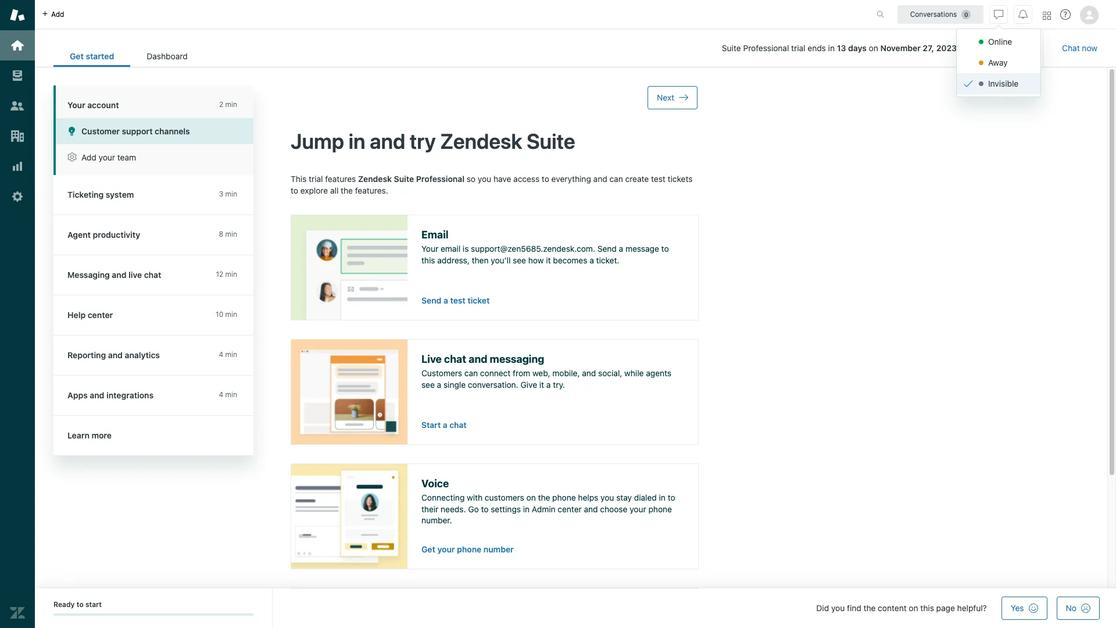 Task type: locate. For each thing, give the bounding box(es) containing it.
2 vertical spatial suite
[[394, 174, 414, 184]]

chat inside button
[[450, 421, 467, 430]]

and down helps
[[584, 504, 598, 514]]

footer containing did you find the content on this page helpful?
[[35, 589, 1117, 628]]

0 vertical spatial test
[[652, 174, 666, 184]]

1 horizontal spatial on
[[869, 43, 879, 53]]

1 vertical spatial on
[[527, 493, 536, 503]]

2 horizontal spatial suite
[[722, 43, 742, 53]]

live
[[422, 353, 442, 366]]

and inside voice connecting with customers on the phone helps you stay dialed in to their needs. go to settings in admin center and choose your phone number.
[[584, 504, 598, 514]]

mobile,
[[553, 368, 580, 378]]

learn more heading
[[54, 416, 265, 456]]

your down email
[[422, 244, 439, 254]]

progress-bar progress bar
[[54, 614, 254, 616]]

the right the find
[[864, 603, 876, 613]]

0 vertical spatial the
[[341, 185, 353, 195]]

2 4 min from the top
[[219, 390, 237, 399]]

2 vertical spatial your
[[438, 544, 455, 554]]

0 horizontal spatial trial
[[309, 174, 323, 184]]

0 horizontal spatial send
[[422, 295, 442, 305]]

0 horizontal spatial center
[[88, 310, 113, 320]]

chat right live on the left top of page
[[144, 270, 161, 280]]

to left start
[[77, 600, 84, 609]]

your
[[67, 100, 85, 110], [422, 244, 439, 254]]

1 horizontal spatial this
[[921, 603, 935, 613]]

min
[[225, 100, 237, 109], [225, 190, 237, 198], [225, 230, 237, 239], [225, 270, 237, 279], [225, 310, 237, 319], [225, 350, 237, 359], [225, 390, 237, 399]]

phone up the admin on the left
[[553, 493, 576, 503]]

your right "add"
[[99, 152, 115, 162]]

it down the web,
[[540, 380, 545, 390]]

zendesk inside region
[[358, 174, 392, 184]]

to inside footer
[[77, 600, 84, 609]]

center down helps
[[558, 504, 582, 514]]

1 horizontal spatial suite
[[527, 129, 576, 154]]

2 horizontal spatial you
[[832, 603, 845, 613]]

tab list containing get started
[[54, 45, 204, 67]]

phone down "dialed"
[[649, 504, 672, 514]]

1 vertical spatial your
[[630, 504, 647, 514]]

voice connecting with customers on the phone helps you stay dialed in to their needs. go to settings in admin center and choose your phone number.
[[422, 478, 676, 525]]

min inside the ticketing system "heading"
[[225, 190, 237, 198]]

0 horizontal spatial your
[[67, 100, 85, 110]]

access
[[514, 174, 540, 184]]

and right everything
[[594, 174, 608, 184]]

0 vertical spatial trial
[[792, 43, 806, 53]]

this left address, at left top
[[422, 255, 435, 265]]

1 horizontal spatial zendesk
[[441, 129, 523, 154]]

min inside reporting and analytics heading
[[225, 350, 237, 359]]

0 horizontal spatial on
[[527, 493, 536, 503]]

and right apps
[[90, 390, 104, 400]]

0 vertical spatial it
[[546, 255, 551, 265]]

this
[[422, 255, 435, 265], [921, 603, 935, 613]]

give
[[521, 380, 538, 390]]

1 horizontal spatial your
[[438, 544, 455, 554]]

4 inside reporting and analytics heading
[[219, 350, 224, 359]]

and left try
[[370, 129, 406, 154]]

1 min from the top
[[225, 100, 237, 109]]

min for reporting and analytics
[[225, 350, 237, 359]]

4 inside apps and integrations heading
[[219, 390, 224, 399]]

on up the admin on the left
[[527, 493, 536, 503]]

4 min from the top
[[225, 270, 237, 279]]

1 vertical spatial zendesk
[[441, 129, 523, 154]]

your left account on the left top
[[67, 100, 85, 110]]

1 vertical spatial can
[[465, 368, 478, 378]]

add button
[[35, 0, 71, 29]]

suite inside the content-title region
[[527, 129, 576, 154]]

get inside tab list
[[70, 51, 84, 61]]

menu
[[957, 29, 1042, 97]]

phone
[[553, 493, 576, 503], [649, 504, 672, 514], [457, 544, 482, 554]]

1 vertical spatial center
[[558, 504, 582, 514]]

1 horizontal spatial professional
[[744, 43, 790, 53]]

1 horizontal spatial get
[[422, 544, 436, 554]]

1 horizontal spatial the
[[538, 493, 551, 503]]

example of email conversation inside of the ticketing system and the customer is asking the agent about reimbursement policy. image
[[291, 215, 408, 320]]

2 vertical spatial zendesk
[[358, 174, 392, 184]]

2 horizontal spatial the
[[864, 603, 876, 613]]

1 horizontal spatial your
[[422, 244, 439, 254]]

customers
[[422, 368, 463, 378]]

0 vertical spatial you
[[478, 174, 492, 184]]

and left social,
[[582, 368, 596, 378]]

2 vertical spatial on
[[910, 603, 919, 613]]

you inside so you have access to everything and can create test tickets to explore all the features.
[[478, 174, 492, 184]]

2 horizontal spatial your
[[630, 504, 647, 514]]

on right days
[[869, 43, 879, 53]]

agents
[[646, 368, 672, 378]]

2 vertical spatial chat
[[450, 421, 467, 430]]

on right content on the right of page
[[910, 603, 919, 613]]

get
[[70, 51, 84, 61], [422, 544, 436, 554]]

your inside email your email is support@zen5685.zendesk.com. send a message to this address, then you'll see how it becomes a ticket.
[[422, 244, 439, 254]]

it right the how
[[546, 255, 551, 265]]

0 horizontal spatial zendesk
[[358, 174, 392, 184]]

find
[[848, 603, 862, 613]]

see left the how
[[513, 255, 527, 265]]

0 horizontal spatial phone
[[457, 544, 482, 554]]

you'll
[[491, 255, 511, 265]]

address,
[[438, 255, 470, 265]]

4 min inside apps and integrations heading
[[219, 390, 237, 399]]

dashboard
[[147, 51, 188, 61]]

analytics
[[125, 350, 160, 360]]

1 vertical spatial 4
[[219, 390, 224, 399]]

professional left "so"
[[416, 174, 465, 184]]

voice
[[422, 478, 449, 490]]

and inside so you have access to everything and can create test tickets to explore all the features.
[[594, 174, 608, 184]]

in left "13"
[[829, 43, 835, 53]]

reporting image
[[10, 159, 25, 174]]

ready
[[54, 600, 75, 609]]

can up single at the bottom left of page
[[465, 368, 478, 378]]

tab list
[[54, 45, 204, 67]]

zendesk up away
[[993, 43, 1025, 53]]

days
[[849, 43, 867, 53]]

how
[[529, 255, 544, 265]]

1 horizontal spatial see
[[513, 255, 527, 265]]

on
[[869, 43, 879, 53], [527, 493, 536, 503], [910, 603, 919, 613]]

zendesk up features.
[[358, 174, 392, 184]]

and left analytics
[[108, 350, 123, 360]]

0 vertical spatial zendesk
[[993, 43, 1025, 53]]

suite professional trial ends in 13 days on november 27, 2023
[[722, 43, 958, 53]]

center right help
[[88, 310, 113, 320]]

did you find the content on this page helpful?
[[817, 603, 988, 613]]

send up ticket.
[[598, 244, 617, 254]]

zendesk up "so"
[[441, 129, 523, 154]]

send
[[598, 244, 617, 254], [422, 295, 442, 305]]

1 4 min from the top
[[219, 350, 237, 359]]

2 vertical spatial the
[[864, 603, 876, 613]]

0 horizontal spatial test
[[451, 295, 466, 305]]

chat right start
[[450, 421, 467, 430]]

1 vertical spatial suite
[[527, 129, 576, 154]]

in inside the content-title region
[[349, 129, 366, 154]]

buy
[[976, 43, 991, 53]]

a left try.
[[547, 380, 551, 390]]

agent productivity
[[67, 230, 140, 240]]

page
[[937, 603, 956, 613]]

1 vertical spatial it
[[540, 380, 545, 390]]

0 vertical spatial this
[[422, 255, 435, 265]]

0 vertical spatial 4
[[219, 350, 224, 359]]

0 vertical spatial your
[[99, 152, 115, 162]]

your inside heading
[[67, 100, 85, 110]]

chat inside heading
[[144, 270, 161, 280]]

admin image
[[10, 189, 25, 204]]

this inside email your email is support@zen5685.zendesk.com. send a message to this address, then you'll see how it becomes a ticket.
[[422, 255, 435, 265]]

apps and integrations heading
[[54, 376, 265, 416]]

0 vertical spatial phone
[[553, 493, 576, 503]]

3 min from the top
[[225, 230, 237, 239]]

0 vertical spatial 4 min
[[219, 350, 237, 359]]

this trial features zendesk suite professional
[[291, 174, 465, 184]]

conversation.
[[468, 380, 519, 390]]

chat now button
[[1054, 37, 1108, 60]]

reporting and analytics heading
[[54, 336, 265, 376]]

1 horizontal spatial trial
[[792, 43, 806, 53]]

get down number.
[[422, 544, 436, 554]]

to right access
[[542, 174, 550, 184]]

section containing suite professional trial ends in
[[213, 37, 1034, 60]]

everything
[[552, 174, 592, 184]]

1 4 from the top
[[219, 350, 224, 359]]

trial left ends
[[792, 43, 806, 53]]

6 min from the top
[[225, 350, 237, 359]]

1 horizontal spatial you
[[601, 493, 615, 503]]

min inside your account heading
[[225, 100, 237, 109]]

menu containing online
[[957, 29, 1042, 97]]

min inside "agent productivity" heading
[[225, 230, 237, 239]]

your down "dialed"
[[630, 504, 647, 514]]

is
[[463, 244, 469, 254]]

professional left ends
[[744, 43, 790, 53]]

1 vertical spatial your
[[422, 244, 439, 254]]

1 vertical spatial trial
[[309, 174, 323, 184]]

in right jump at the left top
[[349, 129, 366, 154]]

get left started
[[70, 51, 84, 61]]

see
[[513, 255, 527, 265], [422, 380, 435, 390]]

try
[[410, 129, 436, 154]]

5 min from the top
[[225, 310, 237, 319]]

4 min for integrations
[[219, 390, 237, 399]]

12 min
[[216, 270, 237, 279]]

1 vertical spatial see
[[422, 380, 435, 390]]

0 vertical spatial see
[[513, 255, 527, 265]]

it inside email your email is support@zen5685.zendesk.com. send a message to this address, then you'll see how it becomes a ticket.
[[546, 255, 551, 265]]

your down number.
[[438, 544, 455, 554]]

0 vertical spatial get
[[70, 51, 84, 61]]

1 vertical spatial you
[[601, 493, 615, 503]]

this inside footer
[[921, 603, 935, 613]]

the
[[341, 185, 353, 195], [538, 493, 551, 503], [864, 603, 876, 613]]

1 vertical spatial get
[[422, 544, 436, 554]]

0 horizontal spatial it
[[540, 380, 545, 390]]

region
[[291, 174, 699, 628]]

you right "so"
[[478, 174, 492, 184]]

min inside help center heading
[[225, 310, 237, 319]]

see inside email your email is support@zen5685.zendesk.com. send a message to this address, then you'll see how it becomes a ticket.
[[513, 255, 527, 265]]

a left ticket
[[444, 295, 448, 305]]

0 horizontal spatial you
[[478, 174, 492, 184]]

ends
[[808, 43, 827, 53]]

1 horizontal spatial test
[[652, 174, 666, 184]]

to right message
[[662, 244, 669, 254]]

messaging and live chat heading
[[54, 255, 265, 296]]

main element
[[0, 0, 35, 628]]

4 min inside reporting and analytics heading
[[219, 350, 237, 359]]

1 vertical spatial test
[[451, 295, 466, 305]]

message
[[626, 244, 660, 254]]

0 vertical spatial can
[[610, 174, 623, 184]]

1 vertical spatial send
[[422, 295, 442, 305]]

choose
[[601, 504, 628, 514]]

send a test ticket link
[[422, 295, 490, 305]]

add
[[81, 152, 96, 162]]

send inside email your email is support@zen5685.zendesk.com. send a message to this address, then you'll see how it becomes a ticket.
[[598, 244, 617, 254]]

ready to start
[[54, 600, 102, 609]]

1 vertical spatial this
[[921, 603, 935, 613]]

test left ticket
[[451, 295, 466, 305]]

1 vertical spatial the
[[538, 493, 551, 503]]

can left create
[[610, 174, 623, 184]]

test right create
[[652, 174, 666, 184]]

social,
[[599, 368, 623, 378]]

chat up customers
[[444, 353, 467, 366]]

your account
[[67, 100, 119, 110]]

web,
[[533, 368, 551, 378]]

0 horizontal spatial your
[[99, 152, 115, 162]]

1 horizontal spatial it
[[546, 255, 551, 265]]

your account heading
[[54, 86, 265, 118]]

connecting
[[422, 493, 465, 503]]

system
[[106, 190, 134, 200]]

a right start
[[443, 421, 448, 430]]

0 horizontal spatial the
[[341, 185, 353, 195]]

in right "dialed"
[[659, 493, 666, 503]]

footer
[[35, 589, 1117, 628]]

1 horizontal spatial center
[[558, 504, 582, 514]]

2 horizontal spatial zendesk
[[993, 43, 1025, 53]]

min inside messaging and live chat heading
[[225, 270, 237, 279]]

you up choose
[[601, 493, 615, 503]]

help center heading
[[54, 296, 265, 336]]

messaging
[[67, 270, 110, 280]]

live chat and messaging customers can connect from web, mobile, and social, while agents see a single conversation. give it a try.
[[422, 353, 672, 390]]

this left page
[[921, 603, 935, 613]]

1 vertical spatial chat
[[444, 353, 467, 366]]

0 horizontal spatial can
[[465, 368, 478, 378]]

trial
[[792, 43, 806, 53], [309, 174, 323, 184]]

1 horizontal spatial send
[[598, 244, 617, 254]]

min inside apps and integrations heading
[[225, 390, 237, 399]]

8
[[219, 230, 224, 239]]

professional
[[744, 43, 790, 53], [416, 174, 465, 184]]

and inside reporting and analytics heading
[[108, 350, 123, 360]]

zendesk
[[993, 43, 1025, 53], [441, 129, 523, 154], [358, 174, 392, 184]]

you right did
[[832, 603, 845, 613]]

get started image
[[10, 38, 25, 53]]

2 min from the top
[[225, 190, 237, 198]]

in inside section
[[829, 43, 835, 53]]

0 vertical spatial your
[[67, 100, 85, 110]]

7 min from the top
[[225, 390, 237, 399]]

min for ticketing system
[[225, 190, 237, 198]]

section
[[213, 37, 1034, 60]]

can inside so you have access to everything and can create test tickets to explore all the features.
[[610, 174, 623, 184]]

example of conversation inside of messaging and the customer is asking the agent about changing the size of the retail order. image
[[291, 340, 408, 445]]

phone left number
[[457, 544, 482, 554]]

ticketing system
[[67, 190, 134, 200]]

trial up explore
[[309, 174, 323, 184]]

2 4 from the top
[[219, 390, 224, 399]]

1 vertical spatial 4 min
[[219, 390, 237, 399]]

needs.
[[441, 504, 466, 514]]

views image
[[10, 68, 25, 83]]

from
[[513, 368, 531, 378]]

2 vertical spatial you
[[832, 603, 845, 613]]

you for did
[[832, 603, 845, 613]]

0 vertical spatial center
[[88, 310, 113, 320]]

productivity
[[93, 230, 140, 240]]

learn more button
[[54, 416, 251, 456]]

0 horizontal spatial get
[[70, 51, 84, 61]]

0 horizontal spatial see
[[422, 380, 435, 390]]

1 horizontal spatial phone
[[553, 493, 576, 503]]

0 vertical spatial chat
[[144, 270, 161, 280]]

next
[[657, 92, 675, 102]]

and left live on the left top of page
[[112, 270, 127, 280]]

a inside start a chat button
[[443, 421, 448, 430]]

the up the admin on the left
[[538, 493, 551, 503]]

messaging
[[490, 353, 545, 366]]

0 horizontal spatial suite
[[394, 174, 414, 184]]

and inside messaging and live chat heading
[[112, 270, 127, 280]]

3
[[219, 190, 224, 198]]

can
[[610, 174, 623, 184], [465, 368, 478, 378]]

helpful?
[[958, 603, 988, 613]]

1 horizontal spatial can
[[610, 174, 623, 184]]

your inside button
[[99, 152, 115, 162]]

1 vertical spatial phone
[[649, 504, 672, 514]]

0 horizontal spatial this
[[422, 255, 435, 265]]

see inside live chat and messaging customers can connect from web, mobile, and social, while agents see a single conversation. give it a try.
[[422, 380, 435, 390]]

min for apps and integrations
[[225, 390, 237, 399]]

0 vertical spatial send
[[598, 244, 617, 254]]

send down address, at left top
[[422, 295, 442, 305]]

0 horizontal spatial professional
[[416, 174, 465, 184]]

agent
[[67, 230, 91, 240]]

see down customers
[[422, 380, 435, 390]]

the right all at the top of page
[[341, 185, 353, 195]]

zendesk products image
[[1044, 11, 1052, 19]]



Task type: vqa. For each thing, say whether or not it's contained in the screenshot.
middle Zendesk
yes



Task type: describe. For each thing, give the bounding box(es) containing it.
helps
[[578, 493, 599, 503]]

invisible menu item
[[958, 73, 1041, 94]]

13
[[838, 43, 847, 53]]

jump in and try zendesk suite
[[291, 129, 576, 154]]

trial inside section
[[792, 43, 806, 53]]

started
[[86, 51, 114, 61]]

center inside heading
[[88, 310, 113, 320]]

2 vertical spatial phone
[[457, 544, 482, 554]]

chat inside live chat and messaging customers can connect from web, mobile, and social, while agents see a single conversation. give it a try.
[[444, 353, 467, 366]]

single
[[444, 380, 466, 390]]

then
[[472, 255, 489, 265]]

and inside apps and integrations heading
[[90, 390, 104, 400]]

all
[[330, 185, 339, 195]]

zendesk support image
[[10, 8, 25, 23]]

away
[[989, 58, 1008, 67]]

have
[[494, 174, 512, 184]]

start
[[422, 421, 441, 430]]

help
[[67, 310, 86, 320]]

get your phone number
[[422, 544, 514, 554]]

online
[[989, 37, 1013, 47]]

zendesk inside button
[[993, 43, 1025, 53]]

create
[[626, 174, 649, 184]]

get for get started
[[70, 51, 84, 61]]

your for get your phone number
[[438, 544, 455, 554]]

your for add your team
[[99, 152, 115, 162]]

start a chat
[[422, 421, 467, 430]]

ticketing system heading
[[54, 175, 265, 215]]

next button
[[648, 86, 698, 109]]

2023
[[937, 43, 958, 53]]

min for help center
[[225, 310, 237, 319]]

27,
[[923, 43, 935, 53]]

and up connect
[[469, 353, 488, 366]]

buy zendesk
[[976, 43, 1025, 53]]

10 min
[[216, 310, 237, 319]]

explore
[[301, 185, 328, 195]]

test inside so you have access to everything and can create test tickets to explore all the features.
[[652, 174, 666, 184]]

on inside voice connecting with customers on the phone helps you stay dialed in to their needs. go to settings in admin center and choose your phone number.
[[527, 493, 536, 503]]

can inside live chat and messaging customers can connect from web, mobile, and social, while agents see a single conversation. give it a try.
[[465, 368, 478, 378]]

zendesk image
[[10, 606, 25, 621]]

this
[[291, 174, 307, 184]]

4 min for analytics
[[219, 350, 237, 359]]

send a test ticket
[[422, 295, 490, 305]]

organizations image
[[10, 129, 25, 144]]

and inside the content-title region
[[370, 129, 406, 154]]

integrations
[[106, 390, 154, 400]]

so you have access to everything and can create test tickets to explore all the features.
[[291, 174, 693, 195]]

4 for apps and integrations
[[219, 390, 224, 399]]

account
[[87, 100, 119, 110]]

it inside live chat and messaging customers can connect from web, mobile, and social, while agents see a single conversation. give it a try.
[[540, 380, 545, 390]]

button displays agent's chat status as invisible. image
[[995, 10, 1004, 19]]

0 vertical spatial professional
[[744, 43, 790, 53]]

a left ticket.
[[590, 255, 594, 265]]

agent productivity heading
[[54, 215, 265, 255]]

customer support channels
[[81, 126, 190, 136]]

12
[[216, 270, 224, 279]]

channels
[[155, 126, 190, 136]]

min for agent productivity
[[225, 230, 237, 239]]

with
[[467, 493, 483, 503]]

the inside voice connecting with customers on the phone helps you stay dialed in to their needs. go to settings in admin center and choose your phone number.
[[538, 493, 551, 503]]

now
[[1083, 43, 1098, 53]]

settings
[[491, 504, 521, 514]]

1 vertical spatial professional
[[416, 174, 465, 184]]

becomes
[[553, 255, 588, 265]]

customers
[[485, 493, 525, 503]]

go
[[468, 504, 479, 514]]

customers image
[[10, 98, 25, 113]]

2 min
[[219, 100, 237, 109]]

region containing email
[[291, 174, 699, 628]]

number.
[[422, 516, 452, 525]]

to inside email your email is support@zen5685.zendesk.com. send a message to this address, then you'll see how it becomes a ticket.
[[662, 244, 669, 254]]

stay
[[617, 493, 632, 503]]

chat now
[[1063, 43, 1098, 53]]

the inside so you have access to everything and can create test tickets to explore all the features.
[[341, 185, 353, 195]]

trial inside region
[[309, 174, 323, 184]]

email
[[441, 244, 461, 254]]

to right "dialed"
[[668, 493, 676, 503]]

10
[[216, 310, 224, 319]]

dialed
[[635, 493, 657, 503]]

4 for reporting and analytics
[[219, 350, 224, 359]]

ticketing
[[67, 190, 104, 200]]

reporting and analytics
[[67, 350, 160, 360]]

get help image
[[1061, 9, 1072, 20]]

customer support channels button
[[56, 118, 254, 144]]

you inside voice connecting with customers on the phone helps you stay dialed in to their needs. go to settings in admin center and choose your phone number.
[[601, 493, 615, 503]]

example of how the agent accepts an incoming phone call as well as how to log the details of the call. image
[[291, 464, 408, 569]]

0 vertical spatial on
[[869, 43, 879, 53]]

your inside voice connecting with customers on the phone helps you stay dialed in to their needs. go to settings in admin center and choose your phone number.
[[630, 504, 647, 514]]

customer
[[81, 126, 120, 136]]

get started
[[70, 51, 114, 61]]

November 27, 2023 text field
[[881, 43, 958, 53]]

admin
[[532, 504, 556, 514]]

november
[[881, 43, 921, 53]]

2
[[219, 100, 224, 109]]

more
[[92, 430, 112, 440]]

while
[[625, 368, 644, 378]]

ticket
[[468, 295, 490, 305]]

content-title region
[[291, 128, 698, 155]]

number
[[484, 544, 514, 554]]

yes button
[[1002, 597, 1048, 620]]

conversations
[[911, 10, 958, 18]]

2 horizontal spatial on
[[910, 603, 919, 613]]

add your team button
[[56, 144, 254, 170]]

get for get your phone number
[[422, 544, 436, 554]]

connect
[[480, 368, 511, 378]]

so
[[467, 174, 476, 184]]

email
[[422, 229, 449, 241]]

team
[[117, 152, 136, 162]]

apps
[[67, 390, 88, 400]]

2 horizontal spatial phone
[[649, 504, 672, 514]]

zendesk inside the content-title region
[[441, 129, 523, 154]]

notifications image
[[1019, 10, 1029, 19]]

help center
[[67, 310, 113, 320]]

support
[[122, 126, 153, 136]]

ticket.
[[597, 255, 620, 265]]

0 vertical spatial suite
[[722, 43, 742, 53]]

messaging and live chat
[[67, 270, 161, 280]]

to down this
[[291, 185, 298, 195]]

min for your account
[[225, 100, 237, 109]]

in left the admin on the left
[[523, 504, 530, 514]]

yes
[[1011, 603, 1025, 613]]

a down customers
[[437, 380, 442, 390]]

no button
[[1057, 597, 1101, 620]]

content
[[879, 603, 907, 613]]

center inside voice connecting with customers on the phone helps you stay dialed in to their needs. go to settings in admin center and choose your phone number.
[[558, 504, 582, 514]]

you for so
[[478, 174, 492, 184]]

to right "go"
[[481, 504, 489, 514]]

learn more
[[67, 430, 112, 440]]

features.
[[355, 185, 389, 195]]

no
[[1067, 603, 1077, 613]]

add your team
[[81, 152, 136, 162]]

apps and integrations
[[67, 390, 154, 400]]

dashboard tab
[[130, 45, 204, 67]]

conversations button
[[898, 5, 984, 24]]

min for messaging and live chat
[[225, 270, 237, 279]]

chat
[[1063, 43, 1081, 53]]

8 min
[[219, 230, 237, 239]]

a up ticket.
[[619, 244, 624, 254]]

get your phone number link
[[422, 544, 514, 554]]



